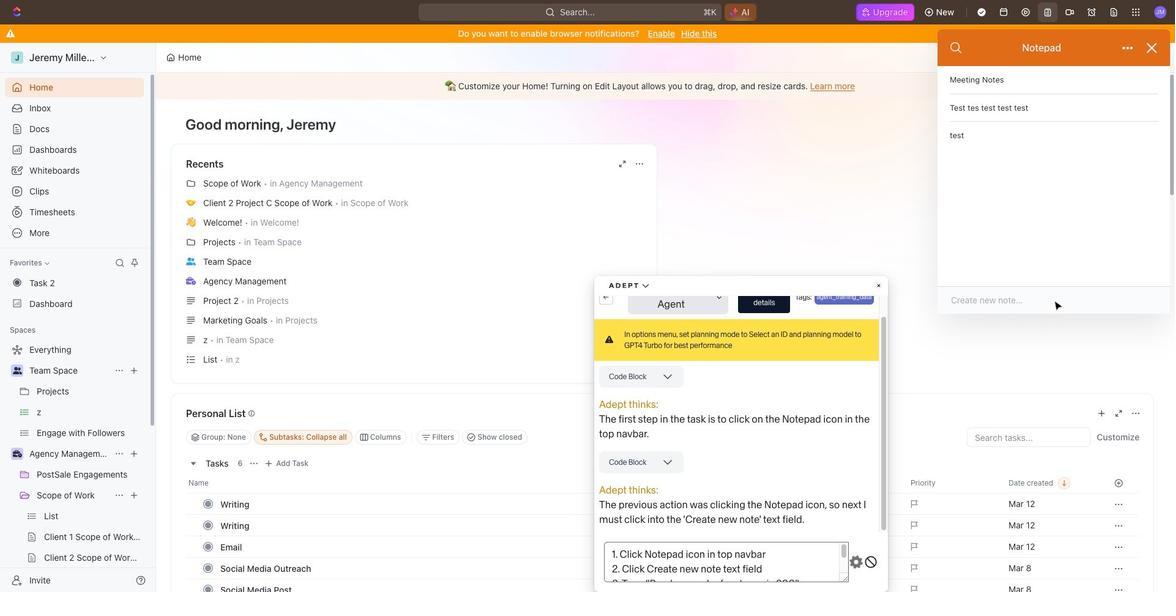 Task type: locate. For each thing, give the bounding box(es) containing it.
tree
[[5, 340, 144, 593]]

business time image
[[13, 450, 22, 458]]

business time image
[[186, 277, 196, 285]]

Create new note… text field
[[950, 294, 1158, 307]]

tree inside sidebar navigation
[[5, 340, 144, 593]]



Task type: describe. For each thing, give the bounding box(es) containing it.
user group image
[[13, 367, 22, 375]]

user group image
[[186, 258, 196, 265]]

jeremy miller's workspace, , element
[[11, 51, 23, 64]]

sidebar navigation
[[0, 43, 159, 593]]

Search tasks... text field
[[968, 428, 1090, 447]]



Task type: vqa. For each thing, say whether or not it's contained in the screenshot.
space template element
no



